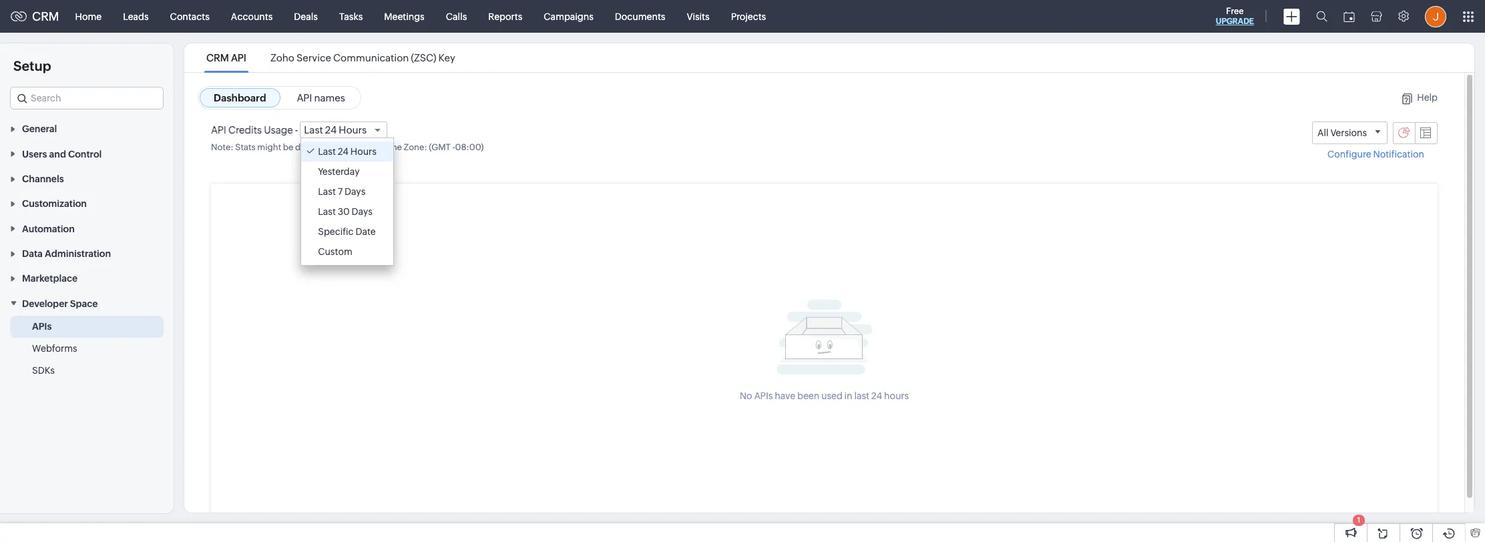 Task type: locate. For each thing, give the bounding box(es) containing it.
0 horizontal spatial 24
[[325, 124, 337, 136]]

apis right no
[[754, 391, 773, 401]]

in
[[844, 391, 852, 401]]

reports link
[[478, 0, 533, 32]]

customization button
[[0, 191, 174, 216]]

0 horizontal spatial apis
[[32, 321, 52, 332]]

webforms
[[32, 343, 77, 354]]

delayed
[[295, 142, 327, 152]]

no apis have been used in last 24 hours
[[740, 391, 909, 401]]

meetings
[[384, 11, 425, 22]]

stats
[[235, 142, 256, 152]]

visits
[[687, 11, 710, 22]]

developer space button
[[0, 291, 174, 316]]

1 vertical spatial crm
[[206, 52, 229, 63]]

- right usage
[[295, 124, 298, 136]]

create menu element
[[1275, 0, 1308, 32]]

0 vertical spatial -
[[295, 124, 298, 136]]

hours right '15'
[[350, 146, 377, 157]]

-
[[295, 124, 298, 136], [452, 142, 455, 152]]

campaigns
[[544, 11, 594, 22]]

hours
[[339, 124, 367, 136], [350, 146, 377, 157]]

last 24 hours up by on the top of the page
[[304, 124, 367, 136]]

0 vertical spatial api
[[231, 52, 246, 63]]

days
[[345, 186, 365, 197], [352, 206, 373, 217]]

0 horizontal spatial api
[[211, 124, 226, 136]]

documents link
[[604, 0, 676, 32]]

developer space region
[[0, 316, 174, 382]]

hours for api credits usage -
[[339, 124, 367, 136]]

All Versions field
[[1312, 122, 1388, 144]]

deals link
[[283, 0, 329, 32]]

apis inside developer space region
[[32, 321, 52, 332]]

users and control
[[22, 149, 102, 159]]

1 horizontal spatial apis
[[754, 391, 773, 401]]

1 horizontal spatial -
[[452, 142, 455, 152]]

crm for crm
[[32, 9, 59, 23]]

free upgrade
[[1216, 6, 1254, 26]]

crm left the home link
[[32, 9, 59, 23]]

last 30 days
[[318, 206, 373, 217]]

api up dashboard link
[[231, 52, 246, 63]]

leads link
[[112, 0, 159, 32]]

data administration button
[[0, 241, 174, 266]]

0 vertical spatial 24
[[325, 124, 337, 136]]

projects link
[[720, 0, 777, 32]]

api credits usage -
[[211, 124, 298, 136]]

1 vertical spatial -
[[452, 142, 455, 152]]

marketplace button
[[0, 266, 174, 291]]

days right "30"
[[352, 206, 373, 217]]

yesterday
[[318, 166, 360, 177]]

developer
[[22, 298, 68, 309]]

1 vertical spatial apis
[[754, 391, 773, 401]]

used
[[821, 391, 843, 401]]

users
[[22, 149, 47, 159]]

2 horizontal spatial 24
[[871, 391, 882, 401]]

all
[[1318, 128, 1329, 138]]

and
[[49, 149, 66, 159]]

api for api names
[[297, 92, 312, 104]]

tasks
[[339, 11, 363, 22]]

last left '15'
[[318, 146, 336, 157]]

list
[[194, 43, 467, 72]]

time
[[382, 142, 402, 152]]

days right 7 at the left top
[[345, 186, 365, 197]]

api for api credits usage -
[[211, 124, 226, 136]]

0 vertical spatial days
[[345, 186, 365, 197]]

0 vertical spatial hours
[[339, 124, 367, 136]]

api names link
[[283, 88, 359, 108]]

Search text field
[[11, 87, 163, 109]]

api names
[[297, 92, 345, 104]]

free
[[1226, 6, 1244, 16]]

projects
[[731, 11, 766, 22]]

24 left mins
[[338, 146, 349, 157]]

campaigns link
[[533, 0, 604, 32]]

channels button
[[0, 166, 174, 191]]

last up the delayed
[[304, 124, 323, 136]]

credits
[[228, 124, 262, 136]]

crm up dashboard
[[206, 52, 229, 63]]

crm inside "list"
[[206, 52, 229, 63]]

7
[[338, 186, 343, 197]]

1 vertical spatial api
[[297, 92, 312, 104]]

0 horizontal spatial crm
[[32, 9, 59, 23]]

calls
[[446, 11, 467, 22]]

08:00)
[[455, 142, 484, 152]]

last 24 hours up yesterday
[[318, 146, 377, 157]]

zone:
[[404, 142, 427, 152]]

last 24 hours
[[304, 124, 367, 136], [318, 146, 377, 157]]

by
[[329, 142, 339, 152]]

24 up by on the top of the page
[[325, 124, 337, 136]]

30
[[338, 206, 350, 217]]

24 right last
[[871, 391, 882, 401]]

last
[[304, 124, 323, 136], [318, 146, 336, 157], [318, 186, 336, 197], [318, 206, 336, 217]]

apis down developer
[[32, 321, 52, 332]]

been
[[797, 391, 819, 401]]

2 horizontal spatial api
[[297, 92, 312, 104]]

crm
[[32, 9, 59, 23], [206, 52, 229, 63]]

0 horizontal spatial -
[[295, 124, 298, 136]]

general button
[[0, 116, 174, 141]]

api up note:
[[211, 124, 226, 136]]

- right (gmt
[[452, 142, 455, 152]]

home
[[75, 11, 102, 22]]

2 vertical spatial api
[[211, 124, 226, 136]]

1 horizontal spatial 24
[[338, 146, 349, 157]]

1 vertical spatial 24
[[338, 146, 349, 157]]

might
[[257, 142, 281, 152]]

1 horizontal spatial api
[[231, 52, 246, 63]]

create menu image
[[1284, 8, 1300, 24]]

1 vertical spatial hours
[[350, 146, 377, 157]]

24
[[325, 124, 337, 136], [338, 146, 349, 157], [871, 391, 882, 401]]

1 vertical spatial last 24 hours
[[318, 146, 377, 157]]

list containing crm api
[[194, 43, 467, 72]]

0 vertical spatial apis
[[32, 321, 52, 332]]

0 vertical spatial last 24 hours
[[304, 124, 367, 136]]

1 vertical spatial days
[[352, 206, 373, 217]]

None field
[[10, 87, 164, 110]]

search image
[[1316, 11, 1328, 22]]

hours up mins
[[339, 124, 367, 136]]

(gmt
[[429, 142, 451, 152]]

leads
[[123, 11, 149, 22]]

usage
[[264, 124, 293, 136]]

zoho service communication (zsc) key
[[270, 52, 455, 63]]

setup
[[13, 58, 51, 73]]

deals
[[294, 11, 318, 22]]

contacts link
[[159, 0, 220, 32]]

api left the "names"
[[297, 92, 312, 104]]

last left 7 at the left top
[[318, 186, 336, 197]]

1 horizontal spatial crm
[[206, 52, 229, 63]]

0 vertical spatial crm
[[32, 9, 59, 23]]



Task type: describe. For each thing, give the bounding box(es) containing it.
mins
[[351, 142, 370, 152]]

developer space
[[22, 298, 98, 309]]

configure notification
[[1328, 149, 1424, 160]]

note: stats might be delayed by 15 mins
[[211, 142, 370, 152]]

crm api
[[206, 52, 246, 63]]

visits link
[[676, 0, 720, 32]]

communication
[[333, 52, 409, 63]]

profile image
[[1425, 6, 1446, 27]]

automation
[[22, 224, 75, 234]]

specific date link
[[318, 226, 376, 237]]

configure
[[1328, 149, 1371, 160]]

apis link
[[32, 320, 52, 333]]

zoho service communication (zsc) key link
[[268, 52, 457, 63]]

dashboard
[[214, 92, 266, 104]]

key
[[438, 52, 455, 63]]

(zsc)
[[411, 52, 436, 63]]

data administration
[[22, 248, 111, 259]]

specific
[[318, 226, 354, 237]]

sdks
[[32, 365, 55, 376]]

home link
[[65, 0, 112, 32]]

zoho
[[270, 52, 294, 63]]

last 24 hours for api credits usage -
[[304, 124, 367, 136]]

24 for hours
[[338, 146, 349, 157]]

be
[[283, 142, 293, 152]]

2 vertical spatial 24
[[871, 391, 882, 401]]

all versions
[[1318, 128, 1367, 138]]

api inside "list"
[[231, 52, 246, 63]]

1
[[1357, 516, 1360, 524]]

control
[[68, 149, 102, 159]]

calendar image
[[1344, 11, 1355, 22]]

specific date
[[318, 226, 376, 237]]

have
[[775, 391, 795, 401]]

help
[[1417, 92, 1438, 103]]

- for (gmt
[[452, 142, 455, 152]]

users and control button
[[0, 141, 174, 166]]

crm for crm api
[[206, 52, 229, 63]]

service
[[296, 52, 331, 63]]

last 7 days
[[318, 186, 365, 197]]

profile element
[[1417, 0, 1454, 32]]

tasks link
[[329, 0, 374, 32]]

dashboard link
[[200, 88, 280, 108]]

search element
[[1308, 0, 1336, 33]]

documents
[[615, 11, 665, 22]]

channels
[[22, 174, 64, 184]]

versions
[[1331, 128, 1367, 138]]

date
[[356, 226, 376, 237]]

last left "30"
[[318, 206, 336, 217]]

administration
[[45, 248, 111, 259]]

crm link
[[11, 9, 59, 23]]

notification
[[1373, 149, 1424, 160]]

names
[[314, 92, 345, 104]]

calls link
[[435, 0, 478, 32]]

general
[[22, 124, 57, 134]]

days for last 30 days
[[352, 206, 373, 217]]

last
[[854, 391, 869, 401]]

accounts link
[[220, 0, 283, 32]]

time zone: (gmt -08:00)
[[382, 142, 484, 152]]

no
[[740, 391, 752, 401]]

automation button
[[0, 216, 174, 241]]

contacts
[[170, 11, 210, 22]]

upgrade
[[1216, 17, 1254, 26]]

marketplace
[[22, 273, 78, 284]]

days for last 7 days
[[345, 186, 365, 197]]

- for usage
[[295, 124, 298, 136]]

reports
[[488, 11, 522, 22]]

last 24 hours for last 24 hours
[[318, 146, 377, 157]]

sdks link
[[32, 364, 55, 377]]

crm api link
[[204, 52, 248, 63]]

data
[[22, 248, 43, 259]]

15
[[340, 142, 349, 152]]

note:
[[211, 142, 234, 152]]

customization
[[22, 199, 87, 209]]

webforms link
[[32, 342, 77, 355]]

24 for usage
[[325, 124, 337, 136]]

accounts
[[231, 11, 273, 22]]

space
[[70, 298, 98, 309]]

hours for last 24 hours
[[350, 146, 377, 157]]

custom
[[318, 246, 352, 257]]

meetings link
[[374, 0, 435, 32]]



Task type: vqa. For each thing, say whether or not it's contained in the screenshot.
Contacts image
no



